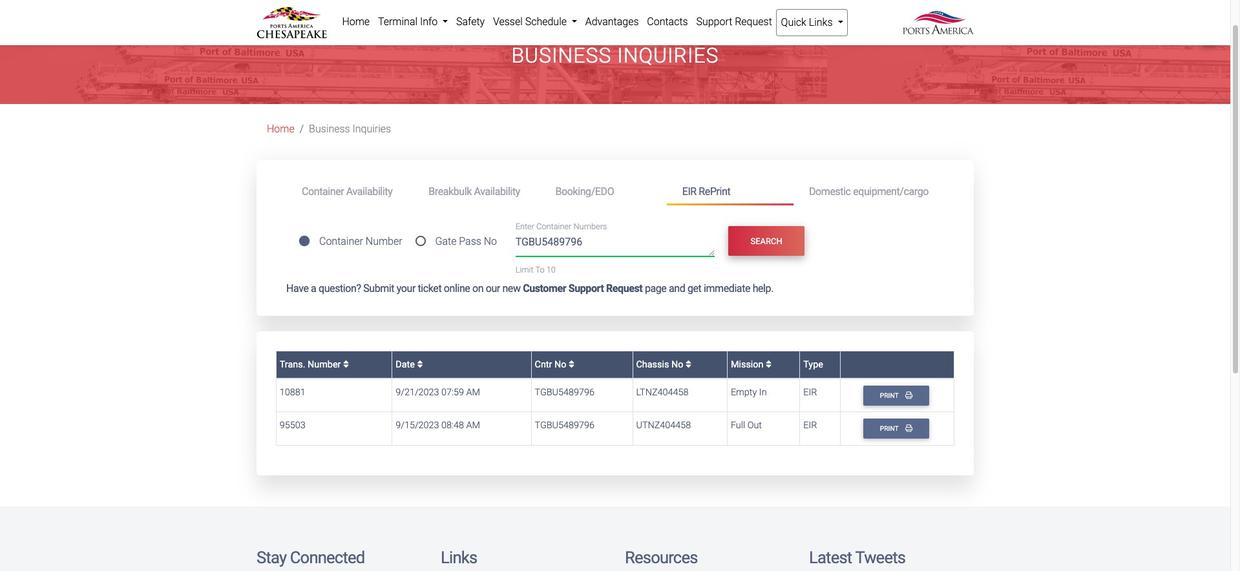 Task type: locate. For each thing, give the bounding box(es) containing it.
new
[[503, 283, 521, 295]]

1 horizontal spatial availability
[[474, 185, 521, 198]]

1 horizontal spatial home
[[342, 16, 370, 28]]

contacts
[[647, 16, 688, 28]]

tweets
[[856, 548, 906, 568]]

container
[[302, 185, 344, 198], [537, 222, 572, 232], [319, 236, 363, 248]]

container up question?
[[319, 236, 363, 248]]

sort image right chassis
[[686, 360, 692, 369]]

0 vertical spatial business inquiries
[[512, 43, 719, 68]]

1 vertical spatial eir
[[804, 387, 818, 398]]

container availability
[[302, 185, 393, 198]]

container up container number
[[302, 185, 344, 198]]

0 vertical spatial container
[[302, 185, 344, 198]]

no for cntr no
[[555, 359, 567, 370]]

empty
[[731, 387, 757, 398]]

business inquiries up container availability on the left of the page
[[309, 123, 391, 135]]

am
[[467, 387, 480, 398], [467, 420, 480, 431]]

1 vertical spatial print image
[[906, 425, 913, 432]]

am right the 08:48
[[467, 420, 480, 431]]

1 vertical spatial print link
[[864, 419, 930, 439]]

1 horizontal spatial home link
[[338, 9, 374, 35]]

2 print image from the top
[[906, 425, 913, 432]]

2 print from the top
[[881, 425, 901, 433]]

1 vertical spatial home link
[[267, 123, 295, 135]]

business inquiries
[[512, 43, 719, 68], [309, 123, 391, 135]]

enter
[[516, 222, 535, 232]]

chassis
[[637, 359, 669, 370]]

print for in
[[881, 392, 901, 400]]

limit to 10
[[516, 265, 556, 275]]

1 vertical spatial request
[[607, 283, 643, 295]]

numbers
[[574, 222, 607, 232]]

1 print link from the top
[[864, 386, 930, 406]]

print image
[[906, 392, 913, 399], [906, 425, 913, 432]]

1 vertical spatial support
[[569, 283, 604, 295]]

request left page
[[607, 283, 643, 295]]

container inside "container availability" link
[[302, 185, 344, 198]]

no for chassis no
[[672, 359, 684, 370]]

full
[[731, 420, 746, 431]]

breakbulk availability link
[[413, 180, 540, 204]]

ltnz404458
[[637, 387, 689, 398]]

trans. number link
[[280, 359, 349, 370]]

sort image
[[343, 360, 349, 369], [569, 360, 575, 369], [686, 360, 692, 369], [766, 360, 772, 369]]

am for 9/15/2023 08:48 am
[[467, 420, 480, 431]]

availability up enter
[[474, 185, 521, 198]]

sort image up "in"
[[766, 360, 772, 369]]

sort image inside the cntr no link
[[569, 360, 575, 369]]

sort image inside mission link
[[766, 360, 772, 369]]

breakbulk availability
[[429, 185, 521, 198]]

2 vertical spatial eir
[[804, 420, 818, 431]]

0 vertical spatial request
[[735, 16, 773, 28]]

and
[[669, 283, 686, 295]]

1 horizontal spatial no
[[555, 359, 567, 370]]

stay connected
[[257, 548, 365, 568]]

am for 9/21/2023 07:59 am
[[467, 387, 480, 398]]

home link
[[338, 9, 374, 35], [267, 123, 295, 135]]

tgbu5489796 for ltnz404458
[[535, 387, 595, 398]]

sort image right cntr
[[569, 360, 575, 369]]

sort image right trans.
[[343, 360, 349, 369]]

number
[[366, 236, 403, 248], [308, 359, 341, 370]]

0 vertical spatial print
[[881, 392, 901, 400]]

2 am from the top
[[467, 420, 480, 431]]

0 vertical spatial am
[[467, 387, 480, 398]]

4 sort image from the left
[[766, 360, 772, 369]]

chassis no link
[[637, 359, 692, 370]]

number for trans. number
[[308, 359, 341, 370]]

sort image inside chassis no link
[[686, 360, 692, 369]]

eir for empty in
[[804, 387, 818, 398]]

number up submit
[[366, 236, 403, 248]]

eir left reprint
[[683, 185, 697, 198]]

question?
[[319, 283, 361, 295]]

number right trans.
[[308, 359, 341, 370]]

business
[[512, 43, 612, 68], [309, 123, 350, 135]]

0 vertical spatial number
[[366, 236, 403, 248]]

2 availability from the left
[[474, 185, 521, 198]]

equipment/cargo
[[854, 185, 929, 198]]

our
[[486, 283, 500, 295]]

reprint
[[699, 185, 731, 198]]

domestic
[[810, 185, 851, 198]]

vessel schedule link
[[489, 9, 582, 35]]

1 vertical spatial am
[[467, 420, 480, 431]]

1 vertical spatial tgbu5489796
[[535, 420, 595, 431]]

availability inside "container availability" link
[[346, 185, 393, 198]]

page
[[645, 283, 667, 295]]

no right the pass
[[484, 236, 497, 248]]

support right contacts
[[697, 16, 733, 28]]

1 sort image from the left
[[343, 360, 349, 369]]

2 horizontal spatial no
[[672, 359, 684, 370]]

print for out
[[881, 425, 901, 433]]

eir
[[683, 185, 697, 198], [804, 387, 818, 398], [804, 420, 818, 431]]

stay
[[257, 548, 287, 568]]

container availability link
[[286, 180, 413, 204]]

support right customer
[[569, 283, 604, 295]]

search
[[751, 236, 783, 246]]

container right enter
[[537, 222, 572, 232]]

eir down type
[[804, 387, 818, 398]]

1 print from the top
[[881, 392, 901, 400]]

1 availability from the left
[[346, 185, 393, 198]]

eir right out
[[804, 420, 818, 431]]

tgbu5489796
[[535, 387, 595, 398], [535, 420, 595, 431]]

0 horizontal spatial business inquiries
[[309, 123, 391, 135]]

2 tgbu5489796 from the top
[[535, 420, 595, 431]]

1 horizontal spatial number
[[366, 236, 403, 248]]

1 horizontal spatial support
[[697, 16, 733, 28]]

1 am from the top
[[467, 387, 480, 398]]

1 vertical spatial number
[[308, 359, 341, 370]]

0 horizontal spatial support
[[569, 283, 604, 295]]

print image for empty in
[[906, 392, 913, 399]]

inquiries
[[618, 43, 719, 68], [353, 123, 391, 135]]

0 vertical spatial inquiries
[[618, 43, 719, 68]]

date link
[[396, 359, 423, 370]]

home
[[342, 16, 370, 28], [267, 123, 295, 135]]

1 horizontal spatial links
[[809, 16, 833, 28]]

1 horizontal spatial business
[[512, 43, 612, 68]]

3 sort image from the left
[[686, 360, 692, 369]]

customer
[[523, 283, 567, 295]]

eir reprint link
[[667, 180, 794, 206]]

on
[[473, 283, 484, 295]]

gate
[[435, 236, 457, 248]]

eir inside eir reprint 'link'
[[683, 185, 697, 198]]

print link for empty in
[[864, 386, 930, 406]]

1 vertical spatial home
[[267, 123, 295, 135]]

am right 07:59
[[467, 387, 480, 398]]

full out
[[731, 420, 762, 431]]

safety link
[[452, 9, 489, 35]]

utnz404458
[[637, 420, 691, 431]]

no right cntr
[[555, 359, 567, 370]]

availability
[[346, 185, 393, 198], [474, 185, 521, 198]]

support
[[697, 16, 733, 28], [569, 283, 604, 295]]

in
[[760, 387, 767, 398]]

0 vertical spatial home
[[342, 16, 370, 28]]

quick links
[[782, 16, 836, 28]]

out
[[748, 420, 762, 431]]

sort image inside 'trans. number' link
[[343, 360, 349, 369]]

1 vertical spatial links
[[441, 548, 477, 568]]

0 vertical spatial links
[[809, 16, 833, 28]]

mission link
[[731, 359, 772, 370]]

2 sort image from the left
[[569, 360, 575, 369]]

eir reprint
[[683, 185, 731, 198]]

1 horizontal spatial request
[[735, 16, 773, 28]]

0 horizontal spatial number
[[308, 359, 341, 370]]

0 vertical spatial print link
[[864, 386, 930, 406]]

0 horizontal spatial business
[[309, 123, 350, 135]]

latest tweets
[[810, 548, 906, 568]]

help.
[[753, 283, 774, 295]]

no right chassis
[[672, 359, 684, 370]]

1 vertical spatial print
[[881, 425, 901, 433]]

0 horizontal spatial availability
[[346, 185, 393, 198]]

cntr no
[[535, 359, 569, 370]]

availability up container number
[[346, 185, 393, 198]]

2 vertical spatial container
[[319, 236, 363, 248]]

trans. number
[[280, 359, 343, 370]]

availability inside the breakbulk availability link
[[474, 185, 521, 198]]

links
[[809, 16, 833, 28], [441, 548, 477, 568]]

1 tgbu5489796 from the top
[[535, 387, 595, 398]]

0 vertical spatial eir
[[683, 185, 697, 198]]

online
[[444, 283, 470, 295]]

0 vertical spatial print image
[[906, 392, 913, 399]]

customer support request link
[[523, 283, 643, 295]]

tgbu5489796 for utnz404458
[[535, 420, 595, 431]]

business inquiries down advantages link
[[512, 43, 719, 68]]

Enter Container Numbers text field
[[516, 235, 715, 257]]

support request link
[[693, 9, 777, 35]]

0 horizontal spatial home link
[[267, 123, 295, 135]]

request left the quick
[[735, 16, 773, 28]]

print image for full out
[[906, 425, 913, 432]]

0 vertical spatial tgbu5489796
[[535, 387, 595, 398]]

request
[[735, 16, 773, 28], [607, 283, 643, 295]]

1 vertical spatial inquiries
[[353, 123, 391, 135]]

2 print link from the top
[[864, 419, 930, 439]]

limit
[[516, 265, 534, 275]]

1 print image from the top
[[906, 392, 913, 399]]

print link
[[864, 386, 930, 406], [864, 419, 930, 439]]

1 horizontal spatial business inquiries
[[512, 43, 719, 68]]

0 horizontal spatial home
[[267, 123, 295, 135]]



Task type: vqa. For each thing, say whether or not it's contained in the screenshot.
Out at the bottom right
yes



Task type: describe. For each thing, give the bounding box(es) containing it.
booking/edo link
[[540, 180, 667, 204]]

mission
[[731, 359, 766, 370]]

vessel schedule
[[493, 16, 570, 28]]

9/21/2023 07:59 am
[[396, 387, 480, 398]]

container for container number
[[319, 236, 363, 248]]

quick
[[782, 16, 807, 28]]

domestic equipment/cargo link
[[794, 180, 945, 204]]

1 horizontal spatial inquiries
[[618, 43, 719, 68]]

0 vertical spatial business
[[512, 43, 612, 68]]

sort image for trans. number
[[343, 360, 349, 369]]

ticket
[[418, 283, 442, 295]]

0 horizontal spatial request
[[607, 283, 643, 295]]

0 horizontal spatial inquiries
[[353, 123, 391, 135]]

9/21/2023
[[396, 387, 439, 398]]

1 vertical spatial container
[[537, 222, 572, 232]]

get
[[688, 283, 702, 295]]

pass
[[459, 236, 482, 248]]

1 vertical spatial business
[[309, 123, 350, 135]]

type
[[804, 359, 824, 370]]

have
[[286, 283, 309, 295]]

search button
[[729, 226, 805, 256]]

availability for container availability
[[346, 185, 393, 198]]

to
[[536, 265, 545, 275]]

breakbulk
[[429, 185, 472, 198]]

connected
[[290, 548, 365, 568]]

sort image
[[417, 360, 423, 369]]

0 horizontal spatial links
[[441, 548, 477, 568]]

support request
[[697, 16, 773, 28]]

0 horizontal spatial no
[[484, 236, 497, 248]]

availability for breakbulk availability
[[474, 185, 521, 198]]

07:59
[[442, 387, 464, 398]]

1 vertical spatial business inquiries
[[309, 123, 391, 135]]

container number
[[319, 236, 403, 248]]

schedule
[[525, 16, 567, 28]]

sort image for chassis no
[[686, 360, 692, 369]]

date
[[396, 359, 417, 370]]

submit
[[363, 283, 395, 295]]

10881
[[280, 387, 306, 398]]

booking/edo
[[556, 185, 614, 198]]

enter container numbers
[[516, 222, 607, 232]]

advantages
[[586, 16, 639, 28]]

cntr no link
[[535, 359, 575, 370]]

sort image for cntr no
[[569, 360, 575, 369]]

gate pass no
[[435, 236, 497, 248]]

trans.
[[280, 359, 305, 370]]

terminal info
[[378, 16, 440, 28]]

0 vertical spatial home link
[[338, 9, 374, 35]]

have a question? submit your ticket online on our new customer support request page and get immediate help.
[[286, 283, 774, 295]]

domestic equipment/cargo
[[810, 185, 929, 198]]

08:48
[[442, 420, 464, 431]]

eir for full out
[[804, 420, 818, 431]]

vessel
[[493, 16, 523, 28]]

95503
[[280, 420, 306, 431]]

quick links link
[[777, 9, 848, 36]]

chassis no
[[637, 359, 686, 370]]

cntr
[[535, 359, 552, 370]]

container for container availability
[[302, 185, 344, 198]]

10
[[547, 265, 556, 275]]

number for container number
[[366, 236, 403, 248]]

info
[[420, 16, 438, 28]]

latest
[[810, 548, 852, 568]]

9/15/2023 08:48 am
[[396, 420, 480, 431]]

immediate
[[704, 283, 751, 295]]

9/15/2023
[[396, 420, 439, 431]]

empty in
[[731, 387, 767, 398]]

your
[[397, 283, 416, 295]]

resources
[[625, 548, 698, 568]]

advantages link
[[582, 9, 643, 35]]

a
[[311, 283, 316, 295]]

contacts link
[[643, 9, 693, 35]]

safety
[[457, 16, 485, 28]]

0 vertical spatial support
[[697, 16, 733, 28]]

terminal
[[378, 16, 418, 28]]

print link for full out
[[864, 419, 930, 439]]

terminal info link
[[374, 9, 452, 35]]

sort image for mission
[[766, 360, 772, 369]]



